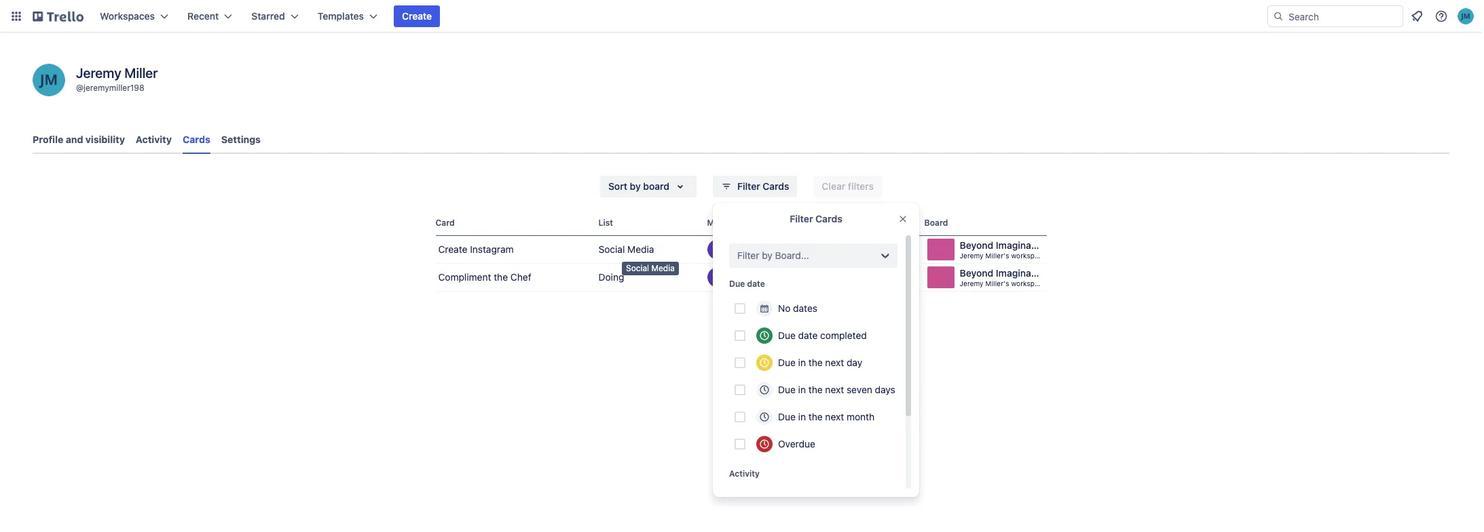 Task type: vqa. For each thing, say whether or not it's contained in the screenshot.
topmost Copy
no



Task type: locate. For each thing, give the bounding box(es) containing it.
next left seven
[[826, 384, 844, 396]]

social right doing
[[626, 264, 649, 274]]

create for create instagram
[[438, 244, 468, 255]]

0 vertical spatial by
[[630, 181, 641, 192]]

in for due in the next month
[[799, 412, 806, 423]]

date down filter by board...
[[748, 279, 765, 289]]

0 vertical spatial due date
[[823, 218, 859, 228]]

in down due date completed
[[799, 357, 806, 369]]

0 horizontal spatial due date
[[730, 279, 765, 289]]

0 horizontal spatial social
[[599, 244, 625, 255]]

1 horizontal spatial filter cards
[[790, 213, 843, 225]]

cards down clear at the right of page
[[816, 213, 843, 225]]

settings link
[[221, 128, 261, 152]]

filter cards
[[738, 181, 790, 192], [790, 213, 843, 225]]

1 vertical spatial beyond imagination jeremy miller's workspace
[[960, 268, 1049, 288]]

cards
[[183, 134, 210, 145], [763, 181, 790, 192], [816, 213, 843, 225]]

board
[[925, 218, 949, 228]]

jeremy miller @ jeremymiller198
[[76, 65, 158, 93]]

sort by board button
[[600, 176, 697, 198]]

templates
[[318, 10, 364, 22]]

1 horizontal spatial social
[[626, 264, 649, 274]]

ruby anderson (rubyanderson7) image
[[743, 268, 763, 288]]

0 vertical spatial in
[[799, 357, 806, 369]]

0 horizontal spatial create
[[402, 10, 432, 22]]

2 in from the top
[[799, 384, 806, 396]]

1 vertical spatial imagination
[[996, 268, 1049, 279]]

social media
[[599, 244, 654, 255], [626, 264, 675, 274]]

in
[[799, 357, 806, 369], [799, 384, 806, 396], [799, 412, 806, 423]]

1 terry turtle (terryturtle) image from the top
[[707, 240, 728, 260]]

1 vertical spatial miller's
[[986, 280, 1010, 288]]

2 vertical spatial in
[[799, 412, 806, 423]]

filter
[[738, 181, 761, 192], [790, 213, 814, 225], [738, 250, 760, 262]]

social down list
[[599, 244, 625, 255]]

media right doing
[[652, 264, 675, 274]]

next
[[826, 357, 844, 369], [826, 384, 844, 396], [826, 412, 844, 423]]

by left the board...
[[762, 250, 773, 262]]

0 vertical spatial workspace
[[1012, 252, 1047, 260]]

terry turtle (terryturtle) image for social media
[[707, 240, 728, 260]]

@
[[76, 83, 84, 93]]

filters
[[848, 181, 874, 192]]

1 horizontal spatial create
[[438, 244, 468, 255]]

jeremy miller (jeremymiller198) image left @
[[33, 64, 65, 96]]

2 workspace from the top
[[1012, 280, 1047, 288]]

0 vertical spatial create
[[402, 10, 432, 22]]

0 vertical spatial cards
[[183, 134, 210, 145]]

by inside popup button
[[630, 181, 641, 192]]

terry turtle (terryturtle) image for doing
[[707, 268, 728, 288]]

next for day
[[826, 357, 844, 369]]

due date down filter by board...
[[730, 279, 765, 289]]

0 vertical spatial miller's
[[986, 252, 1010, 260]]

2 horizontal spatial date
[[841, 218, 859, 228]]

media
[[628, 244, 654, 255], [652, 264, 675, 274]]

beyond
[[960, 240, 994, 251], [960, 268, 994, 279]]

jeremy miller (jeremymiller198) image down filter by board...
[[725, 268, 746, 288]]

0 horizontal spatial date
[[748, 279, 765, 289]]

2 horizontal spatial cards
[[816, 213, 843, 225]]

0 horizontal spatial by
[[630, 181, 641, 192]]

media inside social media tooltip
[[652, 264, 675, 274]]

terry turtle (terryturtle) image left ruby anderson (rubyanderson7) image
[[707, 268, 728, 288]]

in down due in the next day
[[799, 384, 806, 396]]

1 vertical spatial social
[[626, 264, 649, 274]]

filter up the board...
[[790, 213, 814, 225]]

2 miller's from the top
[[986, 280, 1010, 288]]

the
[[494, 272, 508, 283], [809, 357, 823, 369], [809, 384, 823, 396], [809, 412, 823, 423]]

media up social media tooltip
[[628, 244, 654, 255]]

1 in from the top
[[799, 357, 806, 369]]

1 horizontal spatial date
[[799, 330, 818, 342]]

jeremy
[[76, 65, 121, 81], [960, 252, 984, 260], [960, 280, 984, 288]]

miller's
[[986, 252, 1010, 260], [986, 280, 1010, 288]]

1 vertical spatial workspace
[[1012, 280, 1047, 288]]

cards left clear at the right of page
[[763, 181, 790, 192]]

due down clear at the right of page
[[823, 218, 839, 228]]

1 vertical spatial filter cards
[[790, 213, 843, 225]]

due down due date completed
[[778, 357, 796, 369]]

1 vertical spatial date
[[748, 279, 765, 289]]

visibility
[[86, 134, 125, 145]]

0 horizontal spatial filter cards
[[738, 181, 790, 192]]

filter by board...
[[738, 250, 810, 262]]

clear filters
[[822, 181, 874, 192]]

1 beyond imagination jeremy miller's workspace from the top
[[960, 240, 1049, 260]]

terry turtle (terryturtle) image
[[707, 240, 728, 260], [707, 268, 728, 288]]

0 horizontal spatial activity
[[136, 134, 172, 145]]

date down clear filters button
[[841, 218, 859, 228]]

by
[[630, 181, 641, 192], [762, 250, 773, 262]]

doing
[[599, 272, 625, 283]]

clear filters button
[[814, 176, 882, 198]]

by right sort
[[630, 181, 641, 192]]

list
[[599, 218, 613, 228]]

date
[[841, 218, 859, 228], [748, 279, 765, 289], [799, 330, 818, 342]]

filter cards down clear at the right of page
[[790, 213, 843, 225]]

0 vertical spatial activity
[[136, 134, 172, 145]]

date down dates at the bottom
[[799, 330, 818, 342]]

social media up social media tooltip
[[599, 244, 654, 255]]

board...
[[775, 250, 810, 262]]

the up overdue
[[809, 412, 823, 423]]

social media tooltip
[[622, 262, 679, 276]]

filter up ruby anderson (rubyanderson7) image
[[738, 250, 760, 262]]

social media right doing
[[626, 264, 675, 274]]

2 beyond imagination jeremy miller's workspace from the top
[[960, 268, 1049, 288]]

create button
[[394, 5, 440, 27]]

cards link
[[183, 128, 210, 154]]

1 vertical spatial next
[[826, 384, 844, 396]]

due date completed
[[778, 330, 867, 342]]

0 vertical spatial media
[[628, 244, 654, 255]]

2 vertical spatial cards
[[816, 213, 843, 225]]

due
[[823, 218, 839, 228], [730, 279, 745, 289], [778, 330, 796, 342], [778, 357, 796, 369], [778, 384, 796, 396], [778, 412, 796, 423]]

1 vertical spatial terry turtle (terryturtle) image
[[707, 268, 728, 288]]

0 vertical spatial terry turtle (terryturtle) image
[[707, 240, 728, 260]]

1 vertical spatial media
[[652, 264, 675, 274]]

1 vertical spatial social media
[[626, 264, 675, 274]]

filter cards button
[[713, 176, 798, 198]]

by for sort
[[630, 181, 641, 192]]

1 next from the top
[[826, 357, 844, 369]]

the for due in the next day
[[809, 357, 823, 369]]

1 vertical spatial due date
[[730, 279, 765, 289]]

2 imagination from the top
[[996, 268, 1049, 279]]

seven
[[847, 384, 873, 396]]

1 horizontal spatial by
[[762, 250, 773, 262]]

workspace
[[1012, 252, 1047, 260], [1012, 280, 1047, 288]]

2 terry turtle (terryturtle) image from the top
[[707, 268, 728, 288]]

create
[[402, 10, 432, 22], [438, 244, 468, 255]]

due date down clear filters button
[[823, 218, 859, 228]]

1 workspace from the top
[[1012, 252, 1047, 260]]

the down due in the next day
[[809, 384, 823, 396]]

1 vertical spatial activity
[[730, 469, 760, 480]]

0 vertical spatial filter cards
[[738, 181, 790, 192]]

filter up "members"
[[738, 181, 761, 192]]

jeremy inside jeremy miller @ jeremymiller198
[[76, 65, 121, 81]]

the left 'chef'
[[494, 272, 508, 283]]

2 vertical spatial date
[[799, 330, 818, 342]]

1 vertical spatial create
[[438, 244, 468, 255]]

social
[[599, 244, 625, 255], [626, 264, 649, 274]]

templates button
[[310, 5, 386, 27]]

miller
[[125, 65, 158, 81]]

no dates
[[778, 303, 818, 315]]

due date
[[823, 218, 859, 228], [730, 279, 765, 289]]

1 vertical spatial cards
[[763, 181, 790, 192]]

activity
[[136, 134, 172, 145], [730, 469, 760, 480]]

2 next from the top
[[826, 384, 844, 396]]

the down due date completed
[[809, 357, 823, 369]]

create inside button
[[402, 10, 432, 22]]

0 vertical spatial beyond
[[960, 240, 994, 251]]

cards right activity link at the top of page
[[183, 134, 210, 145]]

beyond imagination jeremy miller's workspace
[[960, 240, 1049, 260], [960, 268, 1049, 288]]

0 vertical spatial beyond imagination jeremy miller's workspace
[[960, 240, 1049, 260]]

2 vertical spatial jeremy
[[960, 280, 984, 288]]

next left day
[[826, 357, 844, 369]]

imagination
[[996, 240, 1049, 251], [996, 268, 1049, 279]]

in up overdue
[[799, 412, 806, 423]]

profile and visibility
[[33, 134, 125, 145]]

1 vertical spatial in
[[799, 384, 806, 396]]

1 vertical spatial beyond
[[960, 268, 994, 279]]

1 horizontal spatial activity
[[730, 469, 760, 480]]

terry turtle (terryturtle) image down "members"
[[707, 240, 728, 260]]

in for due in the next seven days
[[799, 384, 806, 396]]

3 next from the top
[[826, 412, 844, 423]]

0 vertical spatial imagination
[[996, 240, 1049, 251]]

1 vertical spatial filter
[[790, 213, 814, 225]]

jeremymiller198
[[84, 83, 144, 93]]

0 vertical spatial next
[[826, 357, 844, 369]]

0 horizontal spatial cards
[[183, 134, 210, 145]]

0 vertical spatial social
[[599, 244, 625, 255]]

1 vertical spatial by
[[762, 250, 773, 262]]

filter cards up "members"
[[738, 181, 790, 192]]

3 in from the top
[[799, 412, 806, 423]]

compliment the chef link
[[436, 264, 593, 291]]

0 vertical spatial jeremy
[[76, 65, 121, 81]]

1 horizontal spatial cards
[[763, 181, 790, 192]]

next left the month
[[826, 412, 844, 423]]

switch to… image
[[10, 10, 23, 23]]

2 vertical spatial next
[[826, 412, 844, 423]]

jeremy miller (jeremymiller198) image
[[1458, 8, 1475, 24], [33, 64, 65, 96], [725, 240, 746, 260], [725, 268, 746, 288]]

0 vertical spatial filter
[[738, 181, 761, 192]]

1 imagination from the top
[[996, 240, 1049, 251]]



Task type: describe. For each thing, give the bounding box(es) containing it.
overdue
[[778, 439, 816, 450]]

create instagram link
[[436, 236, 593, 264]]

card
[[436, 218, 455, 228]]

cards inside button
[[763, 181, 790, 192]]

day
[[847, 357, 863, 369]]

1 beyond from the top
[[960, 240, 994, 251]]

back to home image
[[33, 5, 84, 27]]

profile and visibility link
[[33, 128, 125, 152]]

board
[[644, 181, 670, 192]]

next for seven
[[826, 384, 844, 396]]

1 vertical spatial jeremy
[[960, 252, 984, 260]]

recent button
[[179, 5, 241, 27]]

close popover image
[[898, 214, 909, 225]]

and
[[66, 134, 83, 145]]

due down no
[[778, 330, 796, 342]]

create for create
[[402, 10, 432, 22]]

activity link
[[136, 128, 172, 152]]

due down filter by board...
[[730, 279, 745, 289]]

sort
[[609, 181, 628, 192]]

starred
[[252, 10, 285, 22]]

clear
[[822, 181, 846, 192]]

create instagram
[[438, 244, 514, 255]]

primary element
[[0, 0, 1483, 33]]

2 beyond from the top
[[960, 268, 994, 279]]

2 vertical spatial filter
[[738, 250, 760, 262]]

social inside tooltip
[[626, 264, 649, 274]]

due down due in the next day
[[778, 384, 796, 396]]

jeremy miller (jeremymiller198) image down "members"
[[725, 240, 746, 260]]

profile
[[33, 134, 63, 145]]

the for due in the next month
[[809, 412, 823, 423]]

due in the next seven days
[[778, 384, 896, 396]]

due in the next day
[[778, 357, 863, 369]]

settings
[[221, 134, 261, 145]]

members
[[707, 218, 745, 228]]

due in the next month
[[778, 412, 875, 423]]

search image
[[1274, 11, 1285, 22]]

1 miller's from the top
[[986, 252, 1010, 260]]

jeremy miller (jeremymiller198) image right open information menu image
[[1458, 8, 1475, 24]]

days
[[875, 384, 896, 396]]

in for due in the next day
[[799, 357, 806, 369]]

no
[[778, 303, 791, 315]]

0 vertical spatial date
[[841, 218, 859, 228]]

chef
[[511, 272, 532, 283]]

open information menu image
[[1435, 10, 1449, 23]]

dates
[[794, 303, 818, 315]]

filter cards inside button
[[738, 181, 790, 192]]

sort by board
[[609, 181, 670, 192]]

instagram
[[470, 244, 514, 255]]

workspaces button
[[92, 5, 177, 27]]

next for month
[[826, 412, 844, 423]]

0 notifications image
[[1410, 8, 1426, 24]]

0 vertical spatial social media
[[599, 244, 654, 255]]

Search field
[[1285, 6, 1403, 26]]

recent
[[188, 10, 219, 22]]

compliment
[[438, 272, 491, 283]]

compliment the chef
[[438, 272, 532, 283]]

starred button
[[243, 5, 307, 27]]

by for filter
[[762, 250, 773, 262]]

workspaces
[[100, 10, 155, 22]]

social media inside tooltip
[[626, 264, 675, 274]]

due up overdue
[[778, 412, 796, 423]]

month
[[847, 412, 875, 423]]

1 horizontal spatial due date
[[823, 218, 859, 228]]

completed
[[821, 330, 867, 342]]

filter inside filter cards button
[[738, 181, 761, 192]]

the for due in the next seven days
[[809, 384, 823, 396]]



